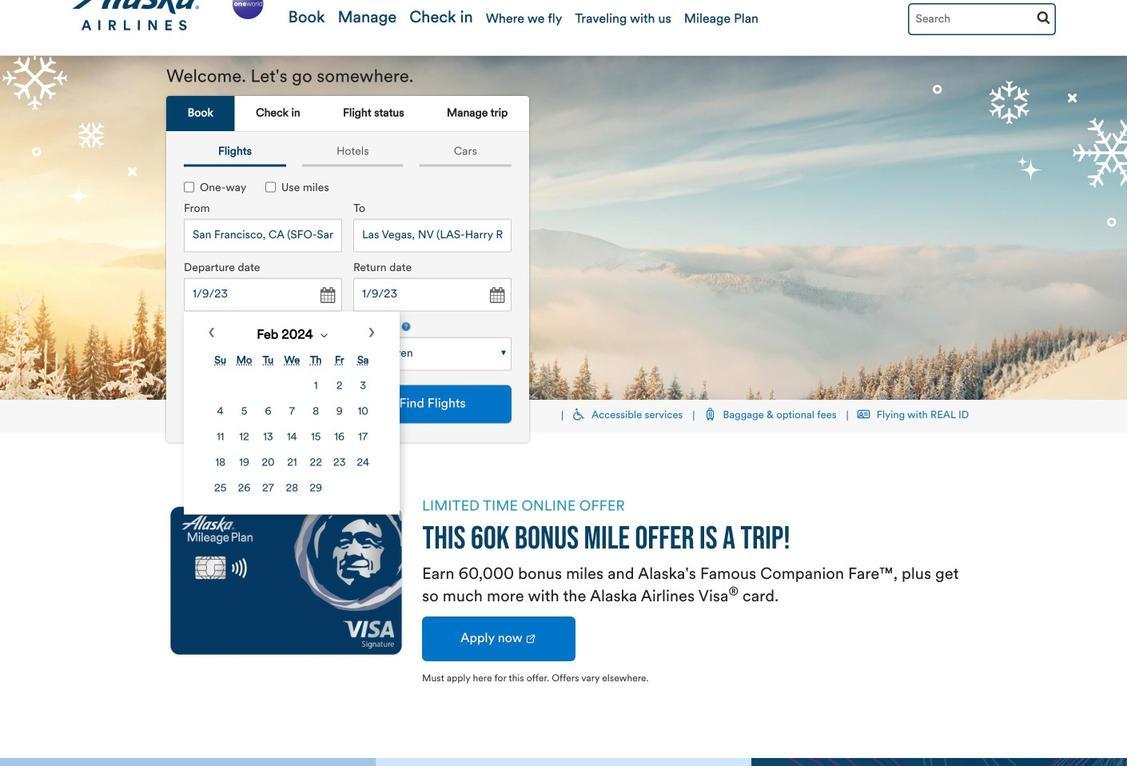 Task type: locate. For each thing, give the bounding box(es) containing it.
Search text field
[[909, 3, 1057, 35]]

tab list
[[166, 96, 529, 132], [176, 140, 520, 167]]

visa card element
[[166, 497, 406, 665]]

grid
[[208, 347, 376, 503]]

None checkbox
[[265, 182, 276, 192]]

3 row from the top
[[210, 426, 374, 450]]

oneworld logo image
[[230, 0, 267, 22]]

5 row from the top
[[210, 477, 374, 501]]

cell
[[305, 375, 327, 399], [329, 375, 351, 399], [352, 375, 374, 399], [210, 400, 231, 424], [233, 400, 256, 424], [257, 400, 279, 424], [281, 400, 304, 424], [305, 400, 327, 424], [329, 400, 351, 424], [352, 400, 374, 424], [210, 426, 231, 450], [233, 426, 256, 450], [257, 426, 279, 450], [281, 426, 304, 450], [305, 426, 327, 450], [329, 426, 351, 450], [352, 426, 374, 450], [210, 451, 231, 475], [233, 451, 256, 475], [257, 451, 279, 475], [281, 451, 304, 475], [305, 451, 327, 475], [329, 451, 351, 475], [352, 451, 374, 475], [210, 477, 231, 501], [233, 477, 256, 501], [257, 477, 279, 501], [281, 477, 304, 501], [305, 477, 327, 501]]

open datepicker image
[[316, 284, 338, 307]]

row
[[210, 375, 374, 399], [210, 400, 374, 424], [210, 426, 374, 450], [210, 451, 374, 475], [210, 477, 374, 501]]

None checkbox
[[184, 182, 194, 192]]

alaska airlines logo image
[[71, 0, 202, 31]]

1 row from the top
[[210, 375, 374, 399]]

form
[[172, 163, 517, 515]]

open datepicker image
[[485, 284, 508, 307]]

None text field
[[354, 278, 512, 311]]

None text field
[[184, 219, 342, 252], [354, 219, 512, 252], [184, 278, 342, 311], [184, 219, 342, 252], [354, 219, 512, 252], [184, 278, 342, 311]]

2 row from the top
[[210, 400, 374, 424]]

search button image
[[1037, 10, 1051, 24]]



Task type: describe. For each thing, give the bounding box(es) containing it.
4 row from the top
[[210, 451, 374, 475]]

snow covered mountains and evergreen trees at dusk element
[[0, 56, 1128, 400]]

1 vertical spatial tab list
[[176, 140, 520, 167]]

header nav bar navigation
[[0, 0, 1128, 68]]

0 vertical spatial tab list
[[166, 96, 529, 132]]

this 60k bonus mile offer is a trip. image
[[422, 525, 789, 557]]



Task type: vqa. For each thing, say whether or not it's contained in the screenshot.
cell
yes



